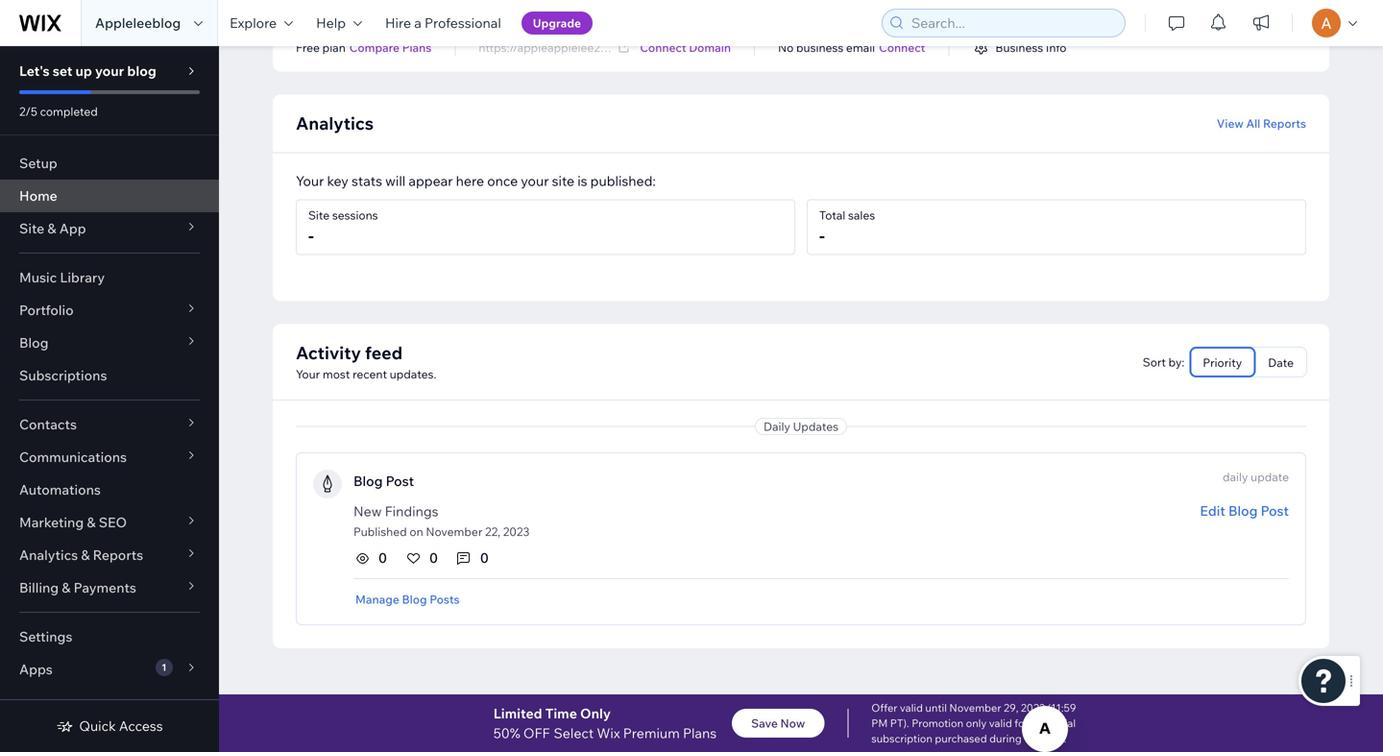 Task type: describe. For each thing, give the bounding box(es) containing it.
billing
[[19, 579, 59, 596]]

domain
[[689, 40, 731, 55]]

app
[[59, 220, 86, 237]]

analytics for analytics
[[296, 112, 374, 134]]

free plan compare plans
[[296, 40, 432, 55]]

will
[[385, 172, 406, 189]]

billing & payments button
[[0, 572, 219, 604]]

music
[[19, 269, 57, 286]]

blog inside button
[[402, 592, 427, 607]]

upgrade
[[533, 16, 581, 30]]

no
[[778, 40, 794, 55]]

professional
[[425, 14, 501, 31]]

2 0 from the left
[[429, 550, 438, 566]]

billing & payments
[[19, 579, 136, 596]]

date button
[[1256, 348, 1307, 376]]

daily
[[764, 419, 791, 434]]

offer
[[872, 701, 898, 715]]

select
[[554, 725, 594, 742]]

key
[[327, 172, 349, 189]]

communications button
[[0, 441, 219, 474]]

subscriptions link
[[0, 359, 219, 392]]

help button
[[305, 0, 374, 46]]

until
[[926, 701, 947, 715]]

& for analytics
[[81, 547, 90, 564]]

automations
[[19, 481, 101, 498]]

library
[[60, 269, 105, 286]]

business info
[[996, 40, 1067, 55]]

once
[[487, 172, 518, 189]]

site & app
[[19, 220, 86, 237]]

0 horizontal spatial plans
[[402, 40, 432, 55]]

here
[[456, 172, 484, 189]]

blog inside button
[[1229, 503, 1258, 519]]

priority button
[[1191, 348, 1255, 376]]

sort by:
[[1143, 355, 1185, 369]]

hire
[[385, 14, 411, 31]]

payments
[[74, 579, 136, 596]]

new findings published on november 22, 2023
[[354, 503, 530, 539]]

automations link
[[0, 474, 219, 506]]

updates
[[793, 419, 839, 434]]

no business email connect
[[778, 40, 926, 55]]

plan
[[323, 40, 346, 55]]

edit blog post button
[[1200, 503, 1289, 520]]

hire a professional
[[385, 14, 501, 31]]

priority
[[1203, 355, 1243, 370]]

edit blog post
[[1200, 503, 1289, 519]]

quick access
[[79, 718, 163, 735]]

published
[[354, 525, 407, 539]]

save now button
[[732, 709, 825, 738]]

completed
[[40, 104, 98, 119]]

contacts button
[[0, 408, 219, 441]]

is
[[578, 172, 588, 189]]

- for total sales -
[[820, 225, 825, 246]]

connect domain link
[[640, 39, 731, 56]]

home
[[19, 187, 57, 204]]

plans inside limited time only 50% off select wix premium plans
[[683, 725, 717, 742]]

total
[[820, 208, 846, 222]]

settings
[[19, 628, 72, 645]]

connect domain
[[640, 40, 731, 55]]

november inside offer valid until november 29, 2023 (11:59 pm pt). promotion only valid for the initial subscription purchased during this sale.
[[950, 701, 1002, 715]]

view all reports
[[1217, 116, 1307, 131]]

analytics & reports button
[[0, 539, 219, 572]]

1 0 from the left
[[379, 550, 387, 566]]

compare
[[350, 40, 400, 55]]

hire a professional link
[[374, 0, 513, 46]]

on
[[410, 525, 423, 539]]

purchased
[[935, 732, 987, 746]]

seo
[[99, 514, 127, 531]]

for
[[1015, 717, 1029, 730]]

your inside activity feed your most recent updates.
[[296, 367, 320, 381]]

& for marketing
[[87, 514, 96, 531]]

findings
[[385, 503, 439, 520]]

initial
[[1050, 717, 1076, 730]]

appleleeblog
[[95, 14, 181, 31]]

limited time only 50% off select wix premium plans
[[494, 705, 717, 742]]

1
[[162, 662, 167, 674]]

sidebar element
[[0, 46, 219, 752]]

music library
[[19, 269, 105, 286]]

limited
[[494, 705, 542, 722]]

marketing & seo button
[[0, 506, 219, 539]]

save
[[752, 716, 778, 731]]

post inside button
[[1261, 503, 1289, 519]]

updates.
[[390, 367, 437, 381]]

set
[[53, 62, 72, 79]]

daily update
[[1223, 470, 1289, 484]]

access
[[119, 718, 163, 735]]

portfolio
[[19, 302, 74, 319]]

total sales -
[[820, 208, 875, 246]]

0 vertical spatial valid
[[900, 701, 923, 715]]



Task type: vqa. For each thing, say whether or not it's contained in the screenshot.
give a quick intro to your service. text box
no



Task type: locate. For each thing, give the bounding box(es) containing it.
blog
[[19, 334, 49, 351], [354, 473, 383, 490], [1229, 503, 1258, 519], [402, 592, 427, 607]]

1 horizontal spatial your
[[521, 172, 549, 189]]

portfolio button
[[0, 294, 219, 327]]

explore
[[230, 14, 277, 31]]

2023 right 22,
[[503, 525, 530, 539]]

2 your from the top
[[296, 367, 320, 381]]

edit
[[1200, 503, 1226, 519]]

(11:59
[[1048, 701, 1077, 715]]

1 horizontal spatial site
[[308, 208, 330, 222]]

1 horizontal spatial plans
[[683, 725, 717, 742]]

1 horizontal spatial november
[[950, 701, 1002, 715]]

music library link
[[0, 261, 219, 294]]

0 vertical spatial reports
[[1264, 116, 1307, 131]]

& inside marketing & seo popup button
[[87, 514, 96, 531]]

blog inside dropdown button
[[19, 334, 49, 351]]

0 horizontal spatial reports
[[93, 547, 143, 564]]

reports right all
[[1264, 116, 1307, 131]]

up
[[75, 62, 92, 79]]

0 horizontal spatial connect
[[640, 40, 687, 55]]

1 horizontal spatial analytics
[[296, 112, 374, 134]]

site left sessions
[[308, 208, 330, 222]]

0 down new findings published on november 22, 2023
[[429, 550, 438, 566]]

analytics inside analytics & reports dropdown button
[[19, 547, 78, 564]]

0 horizontal spatial 2023
[[503, 525, 530, 539]]

plans right premium
[[683, 725, 717, 742]]

analytics up key
[[296, 112, 374, 134]]

2/5 completed
[[19, 104, 98, 119]]

marketing & seo
[[19, 514, 127, 531]]

published:
[[591, 172, 656, 189]]

1 horizontal spatial -
[[820, 225, 825, 246]]

premium
[[623, 725, 680, 742]]

promotion
[[912, 717, 964, 730]]

2 horizontal spatial 0
[[480, 550, 489, 566]]

by:
[[1169, 355, 1185, 369]]

0 horizontal spatial site
[[19, 220, 44, 237]]

1 your from the top
[[296, 172, 324, 189]]

site inside popup button
[[19, 220, 44, 237]]

0 vertical spatial your
[[95, 62, 124, 79]]

plans
[[402, 40, 432, 55], [683, 725, 717, 742]]

connect left domain on the top of page
[[640, 40, 687, 55]]

- inside total sales -
[[820, 225, 825, 246]]

& inside the site & app popup button
[[47, 220, 56, 237]]

let's
[[19, 62, 50, 79]]

a
[[414, 14, 422, 31]]

& for billing
[[62, 579, 71, 596]]

& inside billing & payments 'dropdown button'
[[62, 579, 71, 596]]

activity feed your most recent updates.
[[296, 342, 437, 381]]

quick
[[79, 718, 116, 735]]

help
[[316, 14, 346, 31]]

view all reports button
[[1217, 115, 1307, 132]]

blog left the posts
[[402, 592, 427, 607]]

0 horizontal spatial post
[[386, 473, 414, 490]]

setup link
[[0, 147, 219, 180]]

2/5
[[19, 104, 37, 119]]

0 horizontal spatial 0
[[379, 550, 387, 566]]

2023
[[503, 525, 530, 539], [1021, 701, 1046, 715]]

Search... field
[[906, 10, 1119, 37]]

only
[[580, 705, 611, 722]]

off
[[524, 725, 550, 742]]

blog right edit
[[1229, 503, 1258, 519]]

0 vertical spatial 2023
[[503, 525, 530, 539]]

your left site
[[521, 172, 549, 189]]

2 - from the left
[[820, 225, 825, 246]]

reports for analytics & reports
[[93, 547, 143, 564]]

sales
[[848, 208, 875, 222]]

wix
[[597, 725, 620, 742]]

0 vertical spatial analytics
[[296, 112, 374, 134]]

0
[[379, 550, 387, 566], [429, 550, 438, 566], [480, 550, 489, 566]]

1 horizontal spatial 0
[[429, 550, 438, 566]]

site for -
[[308, 208, 330, 222]]

1 vertical spatial your
[[521, 172, 549, 189]]

recent
[[353, 367, 387, 381]]

1 vertical spatial your
[[296, 367, 320, 381]]

connect right email
[[879, 40, 926, 55]]

daily updates
[[764, 419, 839, 434]]

post up findings
[[386, 473, 414, 490]]

november right on
[[426, 525, 483, 539]]

november
[[426, 525, 483, 539], [950, 701, 1002, 715]]

1 horizontal spatial post
[[1261, 503, 1289, 519]]

now
[[781, 716, 805, 731]]

stats
[[352, 172, 382, 189]]

november up only
[[950, 701, 1002, 715]]

post down update
[[1261, 503, 1289, 519]]

2023 inside offer valid until november 29, 2023 (11:59 pm pt). promotion only valid for the initial subscription purchased during this sale.
[[1021, 701, 1046, 715]]

valid up during
[[989, 717, 1013, 730]]

1 horizontal spatial 2023
[[1021, 701, 1046, 715]]

site for app
[[19, 220, 44, 237]]

post
[[386, 473, 414, 490], [1261, 503, 1289, 519]]

blog up new
[[354, 473, 383, 490]]

0 vertical spatial november
[[426, 525, 483, 539]]

connect inside connect domain "link"
[[640, 40, 687, 55]]

1 vertical spatial reports
[[93, 547, 143, 564]]

& left "seo"
[[87, 514, 96, 531]]

your inside sidebar element
[[95, 62, 124, 79]]

upgrade button
[[522, 12, 593, 35]]

0 vertical spatial plans
[[402, 40, 432, 55]]

1 connect from the left
[[640, 40, 687, 55]]

1 horizontal spatial reports
[[1264, 116, 1307, 131]]

valid up pt).
[[900, 701, 923, 715]]

sessions
[[332, 208, 378, 222]]

blog down portfolio
[[19, 334, 49, 351]]

0 down published
[[379, 550, 387, 566]]

save now
[[752, 716, 805, 731]]

the
[[1031, 717, 1047, 730]]

offer valid until november 29, 2023 (11:59 pm pt). promotion only valid for the initial subscription purchased during this sale.
[[872, 701, 1077, 746]]

1 vertical spatial valid
[[989, 717, 1013, 730]]

activity
[[296, 342, 361, 364]]

sale.
[[1045, 732, 1067, 746]]

1 vertical spatial 2023
[[1021, 701, 1046, 715]]

apps
[[19, 661, 53, 678]]

compare plans link
[[350, 39, 432, 56]]

view
[[1217, 116, 1244, 131]]

reports for view all reports
[[1264, 116, 1307, 131]]

0 down 22,
[[480, 550, 489, 566]]

- for site sessions -
[[308, 225, 314, 246]]

marketing
[[19, 514, 84, 531]]

0 horizontal spatial valid
[[900, 701, 923, 715]]

0 vertical spatial your
[[296, 172, 324, 189]]

-
[[308, 225, 314, 246], [820, 225, 825, 246]]

feed
[[365, 342, 403, 364]]

pm
[[872, 717, 888, 730]]

& inside analytics & reports dropdown button
[[81, 547, 90, 564]]

analytics down marketing
[[19, 547, 78, 564]]

reports down "seo"
[[93, 547, 143, 564]]

subscription
[[872, 732, 933, 746]]

reports
[[1264, 116, 1307, 131], [93, 547, 143, 564]]

analytics for analytics & reports
[[19, 547, 78, 564]]

1 - from the left
[[308, 225, 314, 246]]

0 horizontal spatial -
[[308, 225, 314, 246]]

business
[[996, 40, 1044, 55]]

1 vertical spatial plans
[[683, 725, 717, 742]]

3 0 from the left
[[480, 550, 489, 566]]

your left most
[[296, 367, 320, 381]]

& up 'billing & payments'
[[81, 547, 90, 564]]

1 vertical spatial november
[[950, 701, 1002, 715]]

& left app
[[47, 220, 56, 237]]

home link
[[0, 180, 219, 212]]

appear
[[409, 172, 453, 189]]

& for site
[[47, 220, 56, 237]]

communications
[[19, 449, 127, 466]]

posts
[[430, 592, 460, 607]]

2 connect from the left
[[879, 40, 926, 55]]

let's set up your blog
[[19, 62, 156, 79]]

reports inside button
[[1264, 116, 1307, 131]]

connect link
[[879, 39, 926, 56]]

this
[[1024, 732, 1043, 746]]

- inside site sessions -
[[308, 225, 314, 246]]

business
[[797, 40, 844, 55]]

analytics
[[296, 112, 374, 134], [19, 547, 78, 564]]

0 vertical spatial post
[[386, 473, 414, 490]]

0 horizontal spatial your
[[95, 62, 124, 79]]

2023 inside new findings published on november 22, 2023
[[503, 525, 530, 539]]

blog button
[[0, 327, 219, 359]]

your left key
[[296, 172, 324, 189]]

site
[[552, 172, 575, 189]]

1 horizontal spatial valid
[[989, 717, 1013, 730]]

valid
[[900, 701, 923, 715], [989, 717, 1013, 730]]

plans down a
[[402, 40, 432, 55]]

2023 up the at bottom right
[[1021, 701, 1046, 715]]

0 horizontal spatial november
[[426, 525, 483, 539]]

settings link
[[0, 621, 219, 653]]

new
[[354, 503, 382, 520]]

50%
[[494, 725, 521, 742]]

update
[[1251, 470, 1289, 484]]

sort
[[1143, 355, 1166, 369]]

0 horizontal spatial analytics
[[19, 547, 78, 564]]

your right up
[[95, 62, 124, 79]]

during
[[990, 732, 1022, 746]]

site inside site sessions -
[[308, 208, 330, 222]]

1 horizontal spatial connect
[[879, 40, 926, 55]]

manage
[[356, 592, 400, 607]]

& right billing
[[62, 579, 71, 596]]

1 vertical spatial analytics
[[19, 547, 78, 564]]

1 vertical spatial post
[[1261, 503, 1289, 519]]

site down home at the top left of page
[[19, 220, 44, 237]]

reports inside dropdown button
[[93, 547, 143, 564]]

november inside new findings published on november 22, 2023
[[426, 525, 483, 539]]



